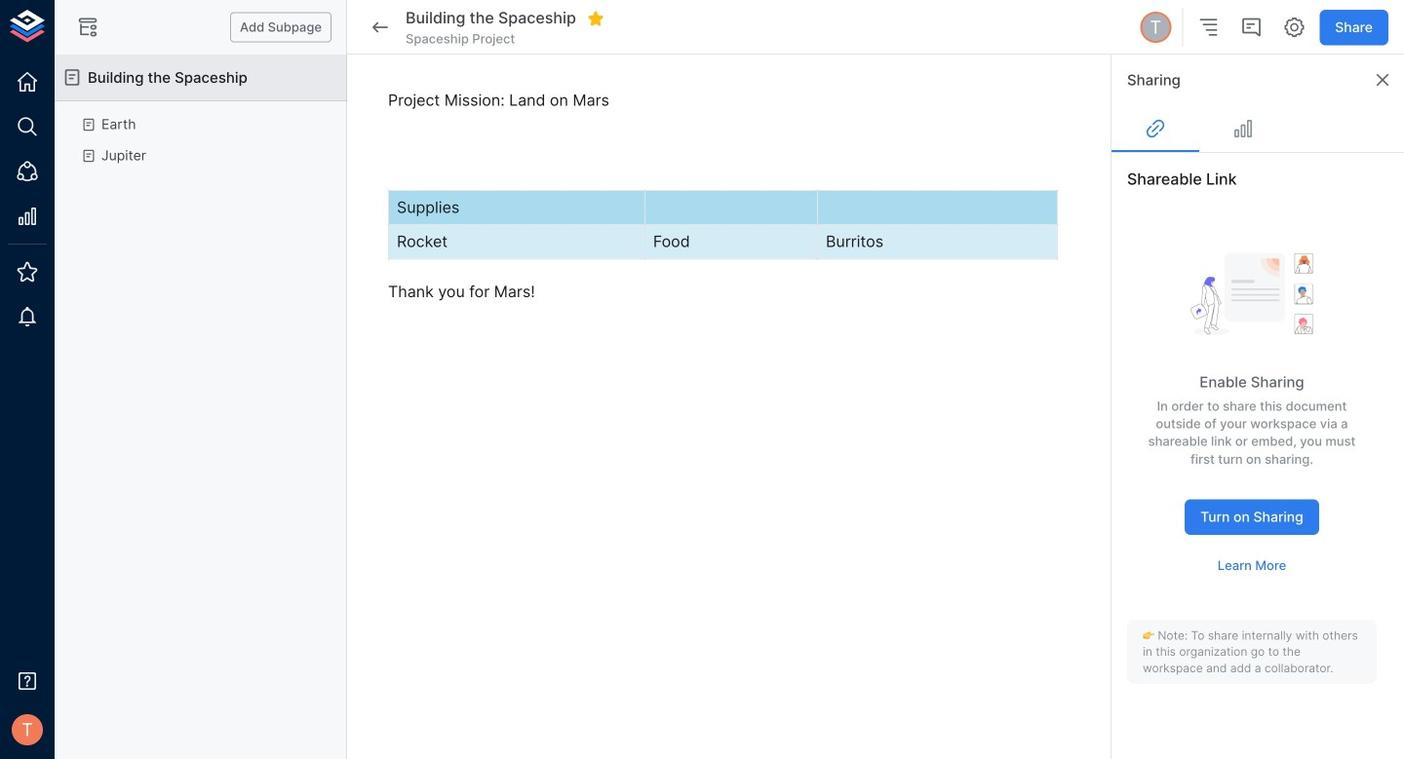 Task type: vqa. For each thing, say whether or not it's contained in the screenshot.
tab list
yes



Task type: locate. For each thing, give the bounding box(es) containing it.
tab list
[[1112, 105, 1404, 152]]

hide wiki image
[[76, 16, 99, 39]]

remove favorite image
[[587, 10, 604, 27]]



Task type: describe. For each thing, give the bounding box(es) containing it.
comments image
[[1240, 16, 1263, 39]]

go back image
[[369, 16, 392, 39]]

settings image
[[1283, 16, 1306, 39]]

table of contents image
[[1197, 16, 1220, 39]]



